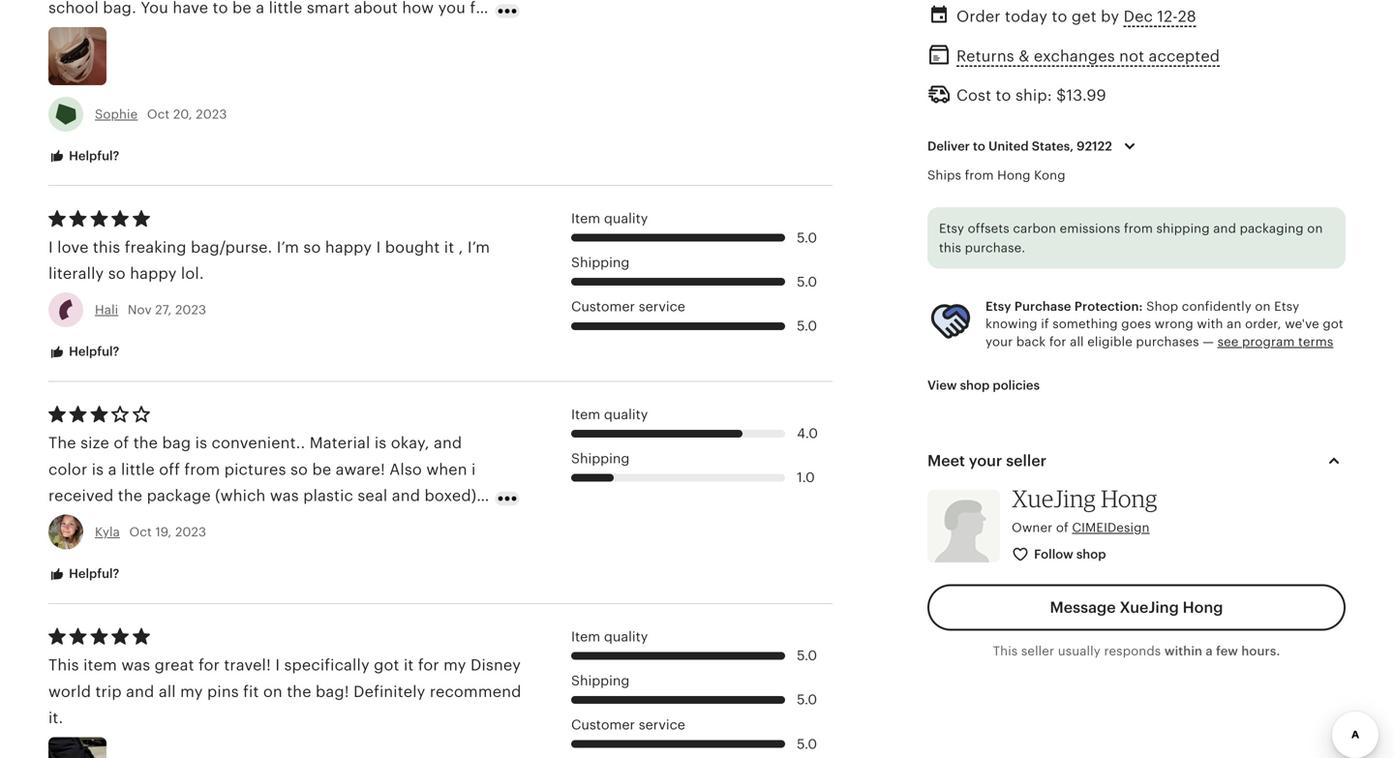 Task type: describe. For each thing, give the bounding box(es) containing it.
follow shop button
[[998, 537, 1123, 573]]

i love this freaking bag/purse. i'm so happy i bought it , i'm literally so happy lol.
[[48, 239, 490, 282]]

and down also
[[392, 487, 420, 505]]

accepted
[[1149, 48, 1221, 65]]

convenient..
[[212, 435, 305, 452]]

0 horizontal spatial is
[[92, 461, 104, 478]]

1 i'm from the left
[[277, 239, 299, 256]]

5 5.0 from the top
[[797, 692, 818, 708]]

cost to ship: $ 13.99
[[957, 87, 1107, 104]]

on inside etsy offsets carbon emissions from shipping and packaging on this purchase.
[[1308, 222, 1324, 236]]

confidently
[[1183, 299, 1252, 314]]

2023 for 5.0
[[175, 303, 206, 317]]

xuejing hong image
[[928, 490, 1001, 563]]

owner
[[1012, 521, 1053, 535]]

hali nov 27, 2023
[[95, 303, 206, 317]]

received
[[48, 487, 114, 505]]

,
[[459, 239, 464, 256]]

1.0
[[797, 470, 815, 486]]

cimeidesign link
[[1073, 521, 1150, 535]]

92122
[[1077, 139, 1113, 153]]

i
[[472, 461, 476, 478]]

&
[[1019, 48, 1030, 65]]

4.0
[[797, 426, 818, 441]]

on inside this item was great for travel! i specifically got it for my disney world trip and all my pins fit on the bag! definitely recommend it.
[[263, 683, 283, 701]]

see program terms
[[1218, 334, 1334, 349]]

not
[[1120, 48, 1145, 65]]

if
[[1042, 317, 1050, 331]]

cost
[[957, 87, 992, 104]]

i inside this item was great for travel! i specifically got it for my disney world trip and all my pins fit on the bag! definitely recommend it.
[[275, 657, 280, 674]]

offsets
[[968, 222, 1010, 236]]

kong
[[1035, 168, 1066, 183]]

program
[[1243, 334, 1296, 349]]

package
[[147, 487, 211, 505]]

0 horizontal spatial i
[[48, 239, 53, 256]]

eligible
[[1088, 334, 1133, 349]]

2 quality from the top
[[604, 407, 648, 422]]

fit
[[243, 683, 259, 701]]

customer for this item was great for travel! i specifically got it for my disney world trip and all my pins fit on the bag! definitely recommend it.
[[572, 717, 635, 733]]

wrong
[[1155, 317, 1194, 331]]

2 horizontal spatial to
[[1052, 8, 1068, 25]]

got inside shop confidently on etsy knowing if something goes wrong with an order, we've got your back for all eligible purchases —
[[1324, 317, 1344, 331]]

back
[[1017, 334, 1046, 349]]

item quality for i love this freaking bag/purse. i'm so happy i bought it , i'm literally so happy lol.
[[572, 211, 648, 226]]

28
[[1179, 8, 1197, 25]]

13.99
[[1067, 87, 1107, 104]]

and up when
[[434, 435, 462, 452]]

0 vertical spatial so
[[304, 239, 321, 256]]

terms
[[1299, 334, 1334, 349]]

trip
[[95, 683, 122, 701]]

few
[[1217, 644, 1239, 659]]

shipping inside etsy offsets carbon emissions from shipping and packaging on this purchase.
[[1157, 222, 1211, 236]]

and inside this item was great for travel! i specifically got it for my disney world trip and all my pins fit on the bag! definitely recommend it.
[[126, 683, 154, 701]]

12-
[[1158, 8, 1179, 25]]

and down boxed)
[[423, 514, 452, 531]]

xuejing inside button
[[1120, 599, 1180, 617]]

get
[[1072, 8, 1097, 25]]

travel!
[[224, 657, 271, 674]]

policies
[[993, 378, 1040, 393]]

view details of this review photo by sophie image
[[48, 27, 107, 85]]

hong for from
[[998, 168, 1031, 183]]

message xuejing hong
[[1051, 599, 1224, 617]]

inside
[[133, 514, 179, 531]]

1 vertical spatial seller
[[1022, 644, 1055, 659]]

your inside dropdown button
[[969, 453, 1003, 470]]

from inside the size of the bag is convenient.. material is okay, and color is a little off from pictures so be aware!  also when i received the package (which was plastic seal and boxed) a spider was inside the bag… absolutely disgusting and scary. terrible shipping :/
[[184, 461, 220, 478]]

1 horizontal spatial is
[[195, 435, 207, 452]]

view shop policies button
[[913, 368, 1055, 403]]

hali
[[95, 303, 118, 317]]

lol.
[[181, 265, 204, 282]]

27,
[[155, 303, 172, 317]]

etsy offsets carbon emissions from shipping and packaging on this purchase.
[[940, 222, 1324, 255]]

3 5.0 from the top
[[797, 318, 818, 334]]

world
[[48, 683, 91, 701]]

$
[[1057, 87, 1067, 104]]

meet
[[928, 453, 966, 470]]

shop for view
[[961, 378, 990, 393]]

helpful? button for 4.0
[[34, 557, 134, 593]]

2 5.0 from the top
[[797, 274, 818, 290]]

boxed)
[[425, 487, 477, 505]]

an
[[1227, 317, 1242, 331]]

deliver to united states, 92122 button
[[913, 126, 1156, 167]]

returns
[[957, 48, 1015, 65]]

all inside shop confidently on etsy knowing if something goes wrong with an order, we've got your back for all eligible purchases —
[[1071, 334, 1085, 349]]

for inside shop confidently on etsy knowing if something goes wrong with an order, we've got your back for all eligible purchases —
[[1050, 334, 1067, 349]]

customer service for i love this freaking bag/purse. i'm so happy i bought it , i'm literally so happy lol.
[[572, 299, 686, 315]]

purchases
[[1137, 334, 1200, 349]]

ships
[[928, 168, 962, 183]]

ships from hong kong
[[928, 168, 1066, 183]]

it.
[[48, 710, 63, 727]]

(which
[[215, 487, 266, 505]]

1 horizontal spatial happy
[[325, 239, 372, 256]]

shipping for i'm
[[572, 255, 630, 270]]

little
[[121, 461, 155, 478]]

deliver
[[928, 139, 971, 153]]

this seller usually responds within a few hours.
[[993, 644, 1281, 659]]

order,
[[1246, 317, 1282, 331]]

message
[[1051, 599, 1117, 617]]

the inside this item was great for travel! i specifically got it for my disney world trip and all my pins fit on the bag! definitely recommend it.
[[287, 683, 312, 701]]

definitely
[[354, 683, 426, 701]]

when
[[427, 461, 468, 478]]

2 horizontal spatial i
[[376, 239, 381, 256]]

aware!
[[336, 461, 385, 478]]

xuejing inside the "xuejing hong owner of cimeidesign"
[[1012, 485, 1096, 513]]

and inside etsy offsets carbon emissions from shipping and packaging on this purchase.
[[1214, 222, 1237, 236]]

kyla
[[95, 525, 120, 540]]

emissions
[[1060, 222, 1121, 236]]

shipping for disney
[[572, 673, 630, 689]]

1 vertical spatial was
[[100, 514, 129, 531]]

etsy purchase protection:
[[986, 299, 1144, 314]]

seller inside dropdown button
[[1007, 453, 1047, 470]]

by
[[1102, 8, 1120, 25]]

spider
[[48, 514, 96, 531]]

your inside shop confidently on etsy knowing if something goes wrong with an order, we've got your back for all eligible purchases —
[[986, 334, 1014, 349]]

shop
[[1147, 299, 1179, 314]]

etsy inside shop confidently on etsy knowing if something goes wrong with an order, we've got your back for all eligible purchases —
[[1275, 299, 1300, 314]]

so inside the size of the bag is convenient.. material is okay, and color is a little off from pictures so be aware!  also when i received the package (which was plastic seal and boxed) a spider was inside the bag… absolutely disgusting and scary. terrible shipping :/
[[291, 461, 308, 478]]

the up 'little'
[[133, 435, 158, 452]]

material
[[310, 435, 371, 452]]

purchase.
[[965, 241, 1026, 255]]

quality for i love this freaking bag/purse. i'm so happy i bought it , i'm literally so happy lol.
[[604, 211, 648, 226]]

on inside shop confidently on etsy knowing if something goes wrong with an order, we've got your back for all eligible purchases —
[[1256, 299, 1272, 314]]

1 horizontal spatial for
[[418, 657, 440, 674]]

helpful? for 4.0
[[66, 567, 119, 581]]

the down 'little'
[[118, 487, 143, 505]]

was inside this item was great for travel! i specifically got it for my disney world trip and all my pins fit on the bag! definitely recommend it.
[[121, 657, 150, 674]]

helpful? button for 5.0
[[34, 334, 134, 370]]

view details of this review photo by irina image
[[48, 737, 107, 758]]

shipping inside the size of the bag is convenient.. material is okay, and color is a little off from pictures so be aware!  also when i received the package (which was plastic seal and boxed) a spider was inside the bag… absolutely disgusting and scary. terrible shipping :/
[[158, 540, 224, 557]]

2 horizontal spatial is
[[375, 435, 387, 452]]

purchase
[[1015, 299, 1072, 314]]

0 horizontal spatial for
[[199, 657, 220, 674]]

view
[[928, 378, 958, 393]]

returns & exchanges not accepted
[[957, 48, 1221, 65]]

states,
[[1032, 139, 1074, 153]]

2023 for 4.0
[[175, 525, 206, 540]]

customer service for this item was great for travel! i specifically got it for my disney world trip and all my pins fit on the bag! definitely recommend it.
[[572, 717, 686, 733]]



Task type: locate. For each thing, give the bounding box(es) containing it.
1 horizontal spatial of
[[1057, 521, 1069, 535]]

0 vertical spatial xuejing
[[1012, 485, 1096, 513]]

all down great
[[159, 683, 176, 701]]

0 vertical spatial item
[[572, 211, 601, 226]]

0 vertical spatial helpful? button
[[34, 138, 134, 174]]

plastic
[[303, 487, 354, 505]]

etsy left offsets
[[940, 222, 965, 236]]

0 horizontal spatial of
[[114, 435, 129, 452]]

shipping down 19,
[[158, 540, 224, 557]]

see program terms link
[[1218, 334, 1334, 349]]

happy down the freaking
[[130, 265, 177, 282]]

0 vertical spatial on
[[1308, 222, 1324, 236]]

2 horizontal spatial a
[[1206, 644, 1214, 659]]

shop
[[961, 378, 990, 393], [1077, 547, 1107, 562]]

oct for 20,
[[147, 107, 170, 121]]

2 vertical spatial a
[[1206, 644, 1214, 659]]

terrible
[[97, 540, 154, 557]]

is
[[195, 435, 207, 452], [375, 435, 387, 452], [92, 461, 104, 478]]

to left united
[[974, 139, 986, 153]]

0 vertical spatial a
[[108, 461, 117, 478]]

2 horizontal spatial for
[[1050, 334, 1067, 349]]

0 horizontal spatial i'm
[[277, 239, 299, 256]]

this left usually
[[993, 644, 1018, 659]]

etsy up knowing
[[986, 299, 1012, 314]]

bag…
[[212, 514, 253, 531]]

within
[[1165, 644, 1203, 659]]

and right trip
[[126, 683, 154, 701]]

dec
[[1124, 8, 1154, 25]]

1 vertical spatial shop
[[1077, 547, 1107, 562]]

literally
[[48, 265, 104, 282]]

to left get
[[1052, 8, 1068, 25]]

1 horizontal spatial to
[[996, 87, 1012, 104]]

hong inside the "xuejing hong owner of cimeidesign"
[[1101, 485, 1158, 513]]

0 vertical spatial shipping
[[572, 255, 630, 270]]

exchanges
[[1035, 48, 1116, 65]]

shop down cimeidesign
[[1077, 547, 1107, 562]]

kyla link
[[95, 525, 120, 540]]

3 item from the top
[[572, 629, 601, 645]]

of up follow shop button at the bottom of page
[[1057, 521, 1069, 535]]

1 horizontal spatial got
[[1324, 317, 1344, 331]]

0 horizontal spatial hong
[[998, 168, 1031, 183]]

the left bag!
[[287, 683, 312, 701]]

oct up terrible
[[129, 525, 152, 540]]

2 shipping from the top
[[572, 451, 630, 466]]

off
[[159, 461, 180, 478]]

knowing
[[986, 317, 1038, 331]]

of inside the "xuejing hong owner of cimeidesign"
[[1057, 521, 1069, 535]]

to right cost
[[996, 87, 1012, 104]]

customer service
[[572, 299, 686, 315], [572, 717, 686, 733]]

3 helpful? from the top
[[66, 567, 119, 581]]

etsy for etsy offsets carbon emissions from shipping and packaging on this purchase.
[[940, 222, 965, 236]]

1 horizontal spatial from
[[965, 168, 994, 183]]

deliver to united states, 92122
[[928, 139, 1113, 153]]

0 vertical spatial got
[[1324, 317, 1344, 331]]

5.0
[[797, 230, 818, 245], [797, 274, 818, 290], [797, 318, 818, 334], [797, 648, 818, 664], [797, 692, 818, 708], [797, 737, 818, 752]]

the size of the bag is convenient.. material is okay, and color is a little off from pictures so be aware!  also when i received the package (which was plastic seal and boxed) a spider was inside the bag… absolutely disgusting and scary. terrible shipping :/
[[48, 435, 490, 557]]

it inside i love this freaking bag/purse. i'm so happy i bought it , i'm literally so happy lol.
[[444, 239, 455, 256]]

so left be
[[291, 461, 308, 478]]

item for i love this freaking bag/purse. i'm so happy i bought it , i'm literally so happy lol.
[[572, 211, 601, 226]]

1 service from the top
[[639, 299, 686, 315]]

1 quality from the top
[[604, 211, 648, 226]]

2 i'm from the left
[[468, 239, 490, 256]]

2 helpful? button from the top
[[34, 334, 134, 370]]

got up terms on the right of the page
[[1324, 317, 1344, 331]]

2 vertical spatial was
[[121, 657, 150, 674]]

usually
[[1058, 644, 1101, 659]]

of right size
[[114, 435, 129, 452]]

this for this item was great for travel! i specifically got it for my disney world trip and all my pins fit on the bag! definitely recommend it.
[[48, 657, 79, 674]]

shipping up shop
[[1157, 222, 1211, 236]]

2 vertical spatial 2023
[[175, 525, 206, 540]]

2 customer from the top
[[572, 717, 635, 733]]

0 vertical spatial of
[[114, 435, 129, 452]]

0 vertical spatial seller
[[1007, 453, 1047, 470]]

on
[[1308, 222, 1324, 236], [1256, 299, 1272, 314], [263, 683, 283, 701]]

dec 12-28 button
[[1124, 2, 1197, 31]]

1 5.0 from the top
[[797, 230, 818, 245]]

i'm
[[277, 239, 299, 256], [468, 239, 490, 256]]

6 5.0 from the top
[[797, 737, 818, 752]]

hong down united
[[998, 168, 1031, 183]]

1 customer service from the top
[[572, 299, 686, 315]]

bag
[[162, 435, 191, 452]]

helpful? button down hali
[[34, 334, 134, 370]]

it up 'definitely'
[[404, 657, 414, 674]]

hong inside message xuejing hong button
[[1183, 599, 1224, 617]]

seller up "owner"
[[1007, 453, 1047, 470]]

etsy for etsy purchase protection:
[[986, 299, 1012, 314]]

0 vertical spatial happy
[[325, 239, 372, 256]]

and left packaging
[[1214, 222, 1237, 236]]

1 horizontal spatial all
[[1071, 334, 1085, 349]]

seller
[[1007, 453, 1047, 470], [1022, 644, 1055, 659]]

2 vertical spatial hong
[[1183, 599, 1224, 617]]

your right meet at the bottom right of page
[[969, 453, 1003, 470]]

packaging
[[1240, 222, 1305, 236]]

my down great
[[180, 683, 203, 701]]

view shop policies
[[928, 378, 1040, 393]]

1 vertical spatial quality
[[604, 407, 648, 422]]

:/
[[228, 540, 240, 557]]

1 vertical spatial got
[[374, 657, 400, 674]]

1 horizontal spatial i'm
[[468, 239, 490, 256]]

nov
[[128, 303, 152, 317]]

2 vertical spatial item quality
[[572, 629, 648, 645]]

recommend
[[430, 683, 522, 701]]

this left purchase.
[[940, 241, 962, 255]]

1 vertical spatial of
[[1057, 521, 1069, 535]]

1 horizontal spatial a
[[481, 487, 490, 505]]

0 vertical spatial hong
[[998, 168, 1031, 183]]

xuejing hong owner of cimeidesign
[[1012, 485, 1158, 535]]

okay,
[[391, 435, 430, 452]]

1 vertical spatial so
[[108, 265, 126, 282]]

with
[[1198, 317, 1224, 331]]

3 quality from the top
[[604, 629, 648, 645]]

1 vertical spatial to
[[996, 87, 1012, 104]]

from right emissions
[[1125, 222, 1154, 236]]

service for this item was great for travel! i specifically got it for my disney world trip and all my pins fit on the bag! definitely recommend it.
[[639, 717, 686, 733]]

1 horizontal spatial hong
[[1101, 485, 1158, 513]]

0 horizontal spatial this
[[48, 657, 79, 674]]

this item was great for travel! i specifically got it for my disney world trip and all my pins fit on the bag! definitely recommend it.
[[48, 657, 522, 727]]

1 vertical spatial helpful?
[[66, 345, 119, 359]]

1 vertical spatial customer service
[[572, 717, 686, 733]]

from inside etsy offsets carbon emissions from shipping and packaging on this purchase.
[[1125, 222, 1154, 236]]

2 item quality from the top
[[572, 407, 648, 422]]

1 horizontal spatial i
[[275, 657, 280, 674]]

was up absolutely
[[270, 487, 299, 505]]

this inside i love this freaking bag/purse. i'm so happy i bought it , i'm literally so happy lol.
[[93, 239, 120, 256]]

1 shipping from the top
[[572, 255, 630, 270]]

1 customer from the top
[[572, 299, 635, 315]]

we've
[[1286, 317, 1320, 331]]

oct left 20,
[[147, 107, 170, 121]]

this right love
[[93, 239, 120, 256]]

service for i love this freaking bag/purse. i'm so happy i bought it , i'm literally so happy lol.
[[639, 299, 686, 315]]

xuejing up this seller usually responds within a few hours.
[[1120, 599, 1180, 617]]

of
[[114, 435, 129, 452], [1057, 521, 1069, 535]]

to inside dropdown button
[[974, 139, 986, 153]]

0 vertical spatial your
[[986, 334, 1014, 349]]

2 helpful? from the top
[[66, 345, 119, 359]]

also
[[390, 461, 422, 478]]

message xuejing hong button
[[928, 585, 1346, 631]]

disney
[[471, 657, 521, 674]]

2 vertical spatial helpful? button
[[34, 557, 134, 593]]

size
[[80, 435, 109, 452]]

i left bought
[[376, 239, 381, 256]]

specifically
[[284, 657, 370, 674]]

2 vertical spatial so
[[291, 461, 308, 478]]

0 horizontal spatial a
[[108, 461, 117, 478]]

2 customer service from the top
[[572, 717, 686, 733]]

3 item quality from the top
[[572, 629, 648, 645]]

love
[[57, 239, 89, 256]]

got
[[1324, 317, 1344, 331], [374, 657, 400, 674]]

for
[[1050, 334, 1067, 349], [199, 657, 220, 674], [418, 657, 440, 674]]

0 vertical spatial quality
[[604, 211, 648, 226]]

2023 right 19,
[[175, 525, 206, 540]]

for up 'definitely'
[[418, 657, 440, 674]]

0 vertical spatial from
[[965, 168, 994, 183]]

the down package
[[183, 514, 207, 531]]

on right fit
[[263, 683, 283, 701]]

all down the something
[[1071, 334, 1085, 349]]

from right off
[[184, 461, 220, 478]]

1 vertical spatial service
[[639, 717, 686, 733]]

19,
[[155, 525, 172, 540]]

seller left usually
[[1022, 644, 1055, 659]]

3 shipping from the top
[[572, 673, 630, 689]]

1 horizontal spatial this
[[993, 644, 1018, 659]]

1 vertical spatial xuejing
[[1120, 599, 1180, 617]]

helpful? down scary.
[[66, 567, 119, 581]]

0 vertical spatial to
[[1052, 8, 1068, 25]]

i'm right "bag/purse."
[[277, 239, 299, 256]]

helpful? down hali
[[66, 345, 119, 359]]

order today to get by dec 12-28
[[957, 8, 1197, 25]]

i left love
[[48, 239, 53, 256]]

oct
[[147, 107, 170, 121], [129, 525, 152, 540]]

etsy up we've at the top right of the page
[[1275, 299, 1300, 314]]

item
[[83, 657, 117, 674]]

1 vertical spatial my
[[180, 683, 203, 701]]

3 helpful? button from the top
[[34, 557, 134, 593]]

was up terrible
[[100, 514, 129, 531]]

2023 right '27,'
[[175, 303, 206, 317]]

for up pins
[[199, 657, 220, 674]]

helpful? down the sophie link
[[66, 149, 119, 163]]

order
[[957, 8, 1001, 25]]

so right "bag/purse."
[[304, 239, 321, 256]]

0 horizontal spatial got
[[374, 657, 400, 674]]

got up 'definitely'
[[374, 657, 400, 674]]

0 horizontal spatial shop
[[961, 378, 990, 393]]

shipping
[[1157, 222, 1211, 236], [158, 540, 224, 557]]

it inside this item was great for travel! i specifically got it for my disney world trip and all my pins fit on the bag! definitely recommend it.
[[404, 657, 414, 674]]

helpful? button down the sophie link
[[34, 138, 134, 174]]

this inside etsy offsets carbon emissions from shipping and packaging on this purchase.
[[940, 241, 962, 255]]

it
[[444, 239, 455, 256], [404, 657, 414, 674]]

0 vertical spatial service
[[639, 299, 686, 315]]

protection:
[[1075, 299, 1144, 314]]

2 vertical spatial shipping
[[572, 673, 630, 689]]

shop right the view
[[961, 378, 990, 393]]

2 service from the top
[[639, 717, 686, 733]]

be
[[312, 461, 332, 478]]

so up hali
[[108, 265, 126, 282]]

helpful? button down the kyla link
[[34, 557, 134, 593]]

color
[[48, 461, 87, 478]]

1 item from the top
[[572, 211, 601, 226]]

meet your seller
[[928, 453, 1047, 470]]

0 horizontal spatial it
[[404, 657, 414, 674]]

1 horizontal spatial shop
[[1077, 547, 1107, 562]]

was right item
[[121, 657, 150, 674]]

and
[[1214, 222, 1237, 236], [434, 435, 462, 452], [392, 487, 420, 505], [423, 514, 452, 531], [126, 683, 154, 701]]

1 horizontal spatial it
[[444, 239, 455, 256]]

the
[[133, 435, 158, 452], [118, 487, 143, 505], [183, 514, 207, 531], [287, 683, 312, 701]]

from
[[965, 168, 994, 183], [1125, 222, 1154, 236], [184, 461, 220, 478]]

i right travel!
[[275, 657, 280, 674]]

got inside this item was great for travel! i specifically got it for my disney world trip and all my pins fit on the bag! definitely recommend it.
[[374, 657, 400, 674]]

your down knowing
[[986, 334, 1014, 349]]

2 horizontal spatial on
[[1308, 222, 1324, 236]]

1 horizontal spatial shipping
[[1157, 222, 1211, 236]]

1 horizontal spatial etsy
[[986, 299, 1012, 314]]

1 vertical spatial 2023
[[175, 303, 206, 317]]

xuejing up "owner"
[[1012, 485, 1096, 513]]

1 vertical spatial from
[[1125, 222, 1154, 236]]

happy
[[325, 239, 372, 256], [130, 265, 177, 282]]

hong up within
[[1183, 599, 1224, 617]]

on right packaging
[[1308, 222, 1324, 236]]

helpful? button
[[34, 138, 134, 174], [34, 334, 134, 370], [34, 557, 134, 593]]

to for ship:
[[996, 87, 1012, 104]]

happy left bought
[[325, 239, 372, 256]]

1 vertical spatial it
[[404, 657, 414, 674]]

for right back
[[1050, 334, 1067, 349]]

etsy inside etsy offsets carbon emissions from shipping and packaging on this purchase.
[[940, 222, 965, 236]]

on up 'order,' at the right of the page
[[1256, 299, 1272, 314]]

this inside this item was great for travel! i specifically got it for my disney world trip and all my pins fit on the bag! definitely recommend it.
[[48, 657, 79, 674]]

so
[[304, 239, 321, 256], [108, 265, 126, 282], [291, 461, 308, 478]]

shop for follow
[[1077, 547, 1107, 562]]

1 vertical spatial oct
[[129, 525, 152, 540]]

this for this seller usually responds within a few hours.
[[993, 644, 1018, 659]]

1 horizontal spatial on
[[1256, 299, 1272, 314]]

4 5.0 from the top
[[797, 648, 818, 664]]

1 vertical spatial all
[[159, 683, 176, 701]]

quality for this item was great for travel! i specifically got it for my disney world trip and all my pins fit on the bag! definitely recommend it.
[[604, 629, 648, 645]]

1 vertical spatial hong
[[1101, 485, 1158, 513]]

customer for i love this freaking bag/purse. i'm so happy i bought it , i'm literally so happy lol.
[[572, 299, 635, 315]]

my up recommend
[[444, 657, 467, 674]]

0 vertical spatial helpful?
[[66, 149, 119, 163]]

item quality for this item was great for travel! i specifically got it for my disney world trip and all my pins fit on the bag! definitely recommend it.
[[572, 629, 648, 645]]

xuejing
[[1012, 485, 1096, 513], [1120, 599, 1180, 617]]

0 vertical spatial was
[[270, 487, 299, 505]]

hong for xuejing
[[1183, 599, 1224, 617]]

2 vertical spatial from
[[184, 461, 220, 478]]

0 vertical spatial my
[[444, 657, 467, 674]]

2 horizontal spatial from
[[1125, 222, 1154, 236]]

1 horizontal spatial my
[[444, 657, 467, 674]]

i'm right ,
[[468, 239, 490, 256]]

2 vertical spatial helpful?
[[66, 567, 119, 581]]

to for united
[[974, 139, 986, 153]]

your
[[986, 334, 1014, 349], [969, 453, 1003, 470]]

0 horizontal spatial from
[[184, 461, 220, 478]]

a right boxed)
[[481, 487, 490, 505]]

0 vertical spatial customer
[[572, 299, 635, 315]]

helpful? for 5.0
[[66, 345, 119, 359]]

1 vertical spatial a
[[481, 487, 490, 505]]

service
[[639, 299, 686, 315], [639, 717, 686, 733]]

0 vertical spatial shop
[[961, 378, 990, 393]]

1 helpful? button from the top
[[34, 138, 134, 174]]

2 vertical spatial on
[[263, 683, 283, 701]]

from right ships
[[965, 168, 994, 183]]

is left okay,
[[375, 435, 387, 452]]

is down size
[[92, 461, 104, 478]]

2 vertical spatial item
[[572, 629, 601, 645]]

of inside the size of the bag is convenient.. material is okay, and color is a little off from pictures so be aware!  also when i received the package (which was plastic seal and boxed) a spider was inside the bag… absolutely disgusting and scary. terrible shipping :/
[[114, 435, 129, 452]]

2 vertical spatial quality
[[604, 629, 648, 645]]

this up world
[[48, 657, 79, 674]]

oct for 19,
[[129, 525, 152, 540]]

the
[[48, 435, 76, 452]]

2023 right 20,
[[196, 107, 227, 121]]

shipping
[[572, 255, 630, 270], [572, 451, 630, 466], [572, 673, 630, 689]]

0 horizontal spatial my
[[180, 683, 203, 701]]

1 horizontal spatial this
[[940, 241, 962, 255]]

sophie link
[[95, 107, 138, 121]]

hong up cimeidesign "link"
[[1101, 485, 1158, 513]]

0 vertical spatial shipping
[[1157, 222, 1211, 236]]

helpful?
[[66, 149, 119, 163], [66, 345, 119, 359], [66, 567, 119, 581]]

0 vertical spatial 2023
[[196, 107, 227, 121]]

0 vertical spatial it
[[444, 239, 455, 256]]

0 vertical spatial all
[[1071, 334, 1085, 349]]

0 vertical spatial oct
[[147, 107, 170, 121]]

bag!
[[316, 683, 349, 701]]

a left 'little'
[[108, 461, 117, 478]]

1 helpful? from the top
[[66, 149, 119, 163]]

a left few at right bottom
[[1206, 644, 1214, 659]]

0 horizontal spatial happy
[[130, 265, 177, 282]]

20,
[[173, 107, 192, 121]]

0 horizontal spatial this
[[93, 239, 120, 256]]

0 horizontal spatial all
[[159, 683, 176, 701]]

1 vertical spatial shipping
[[158, 540, 224, 557]]

is right bag
[[195, 435, 207, 452]]

kyla oct 19, 2023
[[95, 525, 206, 540]]

all inside this item was great for travel! i specifically got it for my disney world trip and all my pins fit on the bag! definitely recommend it.
[[159, 683, 176, 701]]

item quality
[[572, 211, 648, 226], [572, 407, 648, 422], [572, 629, 648, 645]]

0 vertical spatial customer service
[[572, 299, 686, 315]]

item for this item was great for travel! i specifically got it for my disney world trip and all my pins fit on the bag! definitely recommend it.
[[572, 629, 601, 645]]

this
[[93, 239, 120, 256], [940, 241, 962, 255]]

2 item from the top
[[572, 407, 601, 422]]

sophie oct 20, 2023
[[95, 107, 227, 121]]

carbon
[[1014, 222, 1057, 236]]

1 item quality from the top
[[572, 211, 648, 226]]

it left ,
[[444, 239, 455, 256]]



Task type: vqa. For each thing, say whether or not it's contained in the screenshot.
second Item from the bottom of the page
yes



